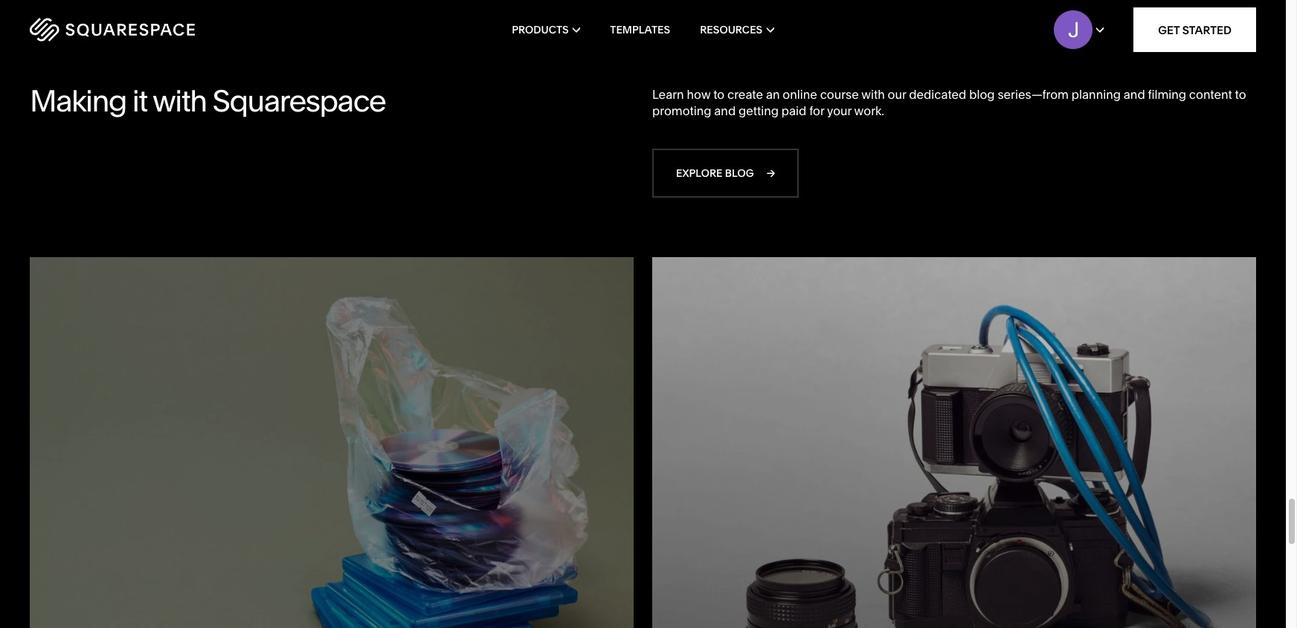 Task type: vqa. For each thing, say whether or not it's contained in the screenshot.
content on the right
yes



Task type: describe. For each thing, give the bounding box(es) containing it.
1 to from the left
[[714, 87, 725, 102]]

for
[[810, 103, 825, 118]]

resources button
[[700, 0, 774, 60]]

content
[[1190, 87, 1233, 102]]

products
[[512, 23, 569, 36]]

with inside learn how to create an online course with our dedicated blog series—from planning and filming content to promoting and getting paid for your work.
[[862, 87, 885, 102]]

paid
[[782, 103, 807, 118]]

0 horizontal spatial with
[[153, 82, 207, 119]]

0 horizontal spatial and
[[715, 103, 736, 118]]

our
[[888, 87, 907, 102]]

your
[[827, 103, 852, 118]]

1 horizontal spatial and
[[1124, 87, 1146, 102]]

explore
[[676, 167, 723, 180]]

blog inside learn how to create an online course with our dedicated blog series—from planning and filming content to promoting and getting paid for your work.
[[970, 87, 995, 102]]

squarespace
[[213, 82, 386, 119]]

get started
[[1159, 23, 1232, 37]]

course
[[821, 87, 859, 102]]

products button
[[512, 0, 581, 60]]

started
[[1183, 23, 1232, 37]]

2 to from the left
[[1236, 87, 1247, 102]]

online
[[783, 87, 818, 102]]

templates
[[610, 23, 671, 36]]

work.
[[855, 103, 885, 118]]

making it with squarespace
[[30, 82, 386, 119]]

squarespace logo link
[[30, 18, 275, 42]]

learn
[[653, 87, 684, 102]]

templates link
[[610, 0, 671, 60]]

series—from
[[998, 87, 1069, 102]]



Task type: locate. For each thing, give the bounding box(es) containing it.
→
[[767, 167, 776, 180]]

to right content
[[1236, 87, 1247, 102]]

learn how to create an online course with our dedicated blog series—from planning and filming content to promoting and getting paid for your work.
[[653, 87, 1247, 118]]

and down create
[[715, 103, 736, 118]]

blog left →
[[725, 167, 754, 180]]

0 horizontal spatial blog
[[725, 167, 754, 180]]

how
[[687, 87, 711, 102]]

create
[[728, 87, 764, 102]]

an
[[766, 87, 780, 102]]

resources
[[700, 23, 763, 36]]

and
[[1124, 87, 1146, 102], [715, 103, 736, 118]]

1 vertical spatial blog
[[725, 167, 754, 180]]

planning
[[1072, 87, 1121, 102]]

and left filming
[[1124, 87, 1146, 102]]

to
[[714, 87, 725, 102], [1236, 87, 1247, 102]]

1 horizontal spatial blog
[[970, 87, 995, 102]]

making
[[30, 82, 126, 119]]

explore blog
[[676, 167, 754, 180]]

promoting
[[653, 103, 712, 118]]

blog right dedicated
[[970, 87, 995, 102]]

1 horizontal spatial to
[[1236, 87, 1247, 102]]

with right it
[[153, 82, 207, 119]]

blog
[[970, 87, 995, 102], [725, 167, 754, 180]]

filming
[[1149, 87, 1187, 102]]

to right how
[[714, 87, 725, 102]]

0 horizontal spatial to
[[714, 87, 725, 102]]

getting
[[739, 103, 779, 118]]

get started link
[[1134, 7, 1257, 52]]

with
[[153, 82, 207, 119], [862, 87, 885, 102]]

with up work.
[[862, 87, 885, 102]]

squarespace logo image
[[30, 18, 195, 42]]

1 vertical spatial and
[[715, 103, 736, 118]]

1 horizontal spatial with
[[862, 87, 885, 102]]

dedicated
[[909, 87, 967, 102]]

0 vertical spatial and
[[1124, 87, 1146, 102]]

0 vertical spatial blog
[[970, 87, 995, 102]]

it
[[132, 82, 147, 119]]

get
[[1159, 23, 1180, 37]]



